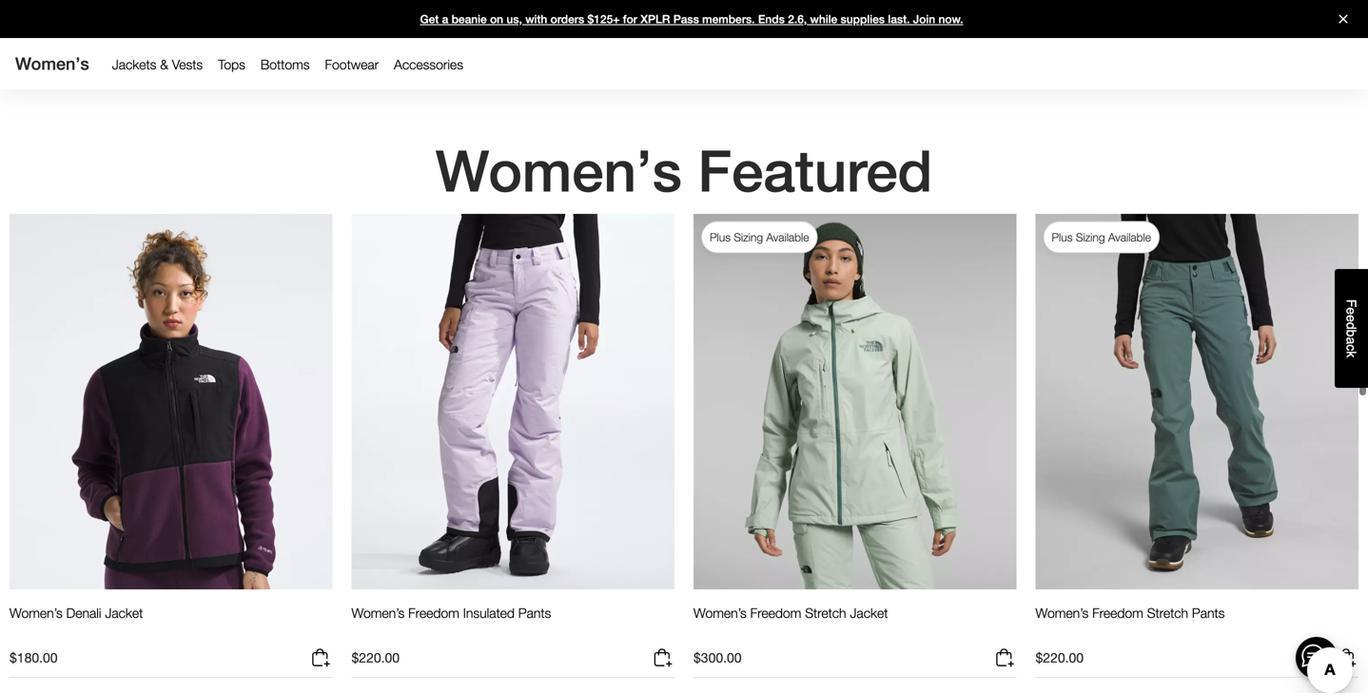 Task type: describe. For each thing, give the bounding box(es) containing it.
beanie
[[452, 12, 487, 26]]

members.
[[702, 12, 755, 26]]

available for pants
[[1108, 231, 1151, 244]]

freedom for women's freedom stretch pants
[[1092, 606, 1143, 621]]

freedom for women's freedom insulated pants
[[408, 606, 459, 621]]

sizing for women's freedom stretch jacket
[[734, 231, 763, 244]]

women's freedom insulated pants button
[[352, 605, 551, 640]]

women's freedom stretch pants image
[[1036, 214, 1359, 590]]

footwear button
[[317, 52, 386, 77]]

close image
[[1331, 15, 1356, 23]]

$220.00 button for insulated
[[352, 647, 675, 679]]

women's freedom insulated pants image
[[352, 214, 675, 590]]

women's freedom stretch jacket image
[[694, 214, 1017, 590]]

us,
[[507, 12, 522, 26]]

jackets & vests
[[112, 57, 203, 72]]

insulated
[[463, 606, 515, 621]]

plus for women's freedom stretch jacket
[[710, 231, 731, 244]]

0 vertical spatial a
[[442, 12, 448, 26]]

with
[[525, 12, 547, 26]]

women's for women's featured
[[436, 137, 682, 205]]

women's freedom stretch jacket button
[[694, 605, 888, 640]]

tops button
[[210, 52, 253, 77]]

c
[[1344, 345, 1359, 351]]

accessories button
[[386, 52, 471, 77]]

women's for women's freedom insulated pants
[[352, 606, 405, 621]]

$180.00
[[10, 650, 58, 666]]

get a beanie on us, with orders $125+ for xplr pass members. ends 2.6, while supplies last. join now.
[[420, 12, 963, 26]]

on
[[490, 12, 503, 26]]

while
[[810, 12, 837, 26]]

freedom for women's freedom stretch jacket
[[750, 606, 801, 621]]

women's freedom stretch pants
[[1036, 606, 1225, 621]]

supplies
[[841, 12, 885, 26]]

f e e d b a c k
[[1344, 300, 1359, 358]]

women's for women's freedom stretch jacket
[[694, 606, 747, 621]]

2 e from the top
[[1344, 315, 1359, 322]]

$220.00 for women's freedom stretch pants
[[1036, 650, 1084, 666]]

a inside button
[[1344, 337, 1359, 345]]

women's for women's
[[15, 54, 89, 74]]

women's denali jacket image
[[10, 214, 333, 590]]

$125+
[[588, 12, 620, 26]]

now.
[[939, 12, 963, 26]]

last.
[[888, 12, 910, 26]]

$300.00 button
[[694, 647, 1017, 679]]

women's denali jacket
[[10, 606, 143, 621]]

stretch for jacket
[[805, 606, 846, 621]]



Task type: locate. For each thing, give the bounding box(es) containing it.
2 horizontal spatial freedom
[[1092, 606, 1143, 621]]

available
[[766, 231, 809, 244], [1108, 231, 1151, 244]]

3 freedom from the left
[[1092, 606, 1143, 621]]

sizing
[[734, 231, 763, 244], [1076, 231, 1105, 244]]

bottoms
[[261, 57, 310, 72]]

pass
[[673, 12, 699, 26]]

1 available from the left
[[766, 231, 809, 244]]

&
[[160, 57, 168, 72]]

a up the k
[[1344, 337, 1359, 345]]

2 women's from the left
[[352, 606, 405, 621]]

plus sizing available for women's freedom stretch jacket
[[710, 231, 809, 244]]

0 horizontal spatial jacket
[[105, 606, 143, 621]]

featured
[[698, 137, 933, 205]]

1 $220.00 from the left
[[352, 650, 400, 666]]

1 horizontal spatial plus sizing available
[[1052, 231, 1151, 244]]

0 horizontal spatial pants
[[518, 606, 551, 621]]

plus sizing available for women's freedom stretch pants
[[1052, 231, 1151, 244]]

women's inside button
[[352, 606, 405, 621]]

a right get
[[442, 12, 448, 26]]

1 horizontal spatial women's
[[436, 137, 682, 205]]

jacket inside women's denali jacket button
[[105, 606, 143, 621]]

$220.00 down women's freedom stretch pants button
[[1036, 650, 1084, 666]]

join
[[913, 12, 935, 26]]

1 horizontal spatial $220.00
[[1036, 650, 1084, 666]]

$300.00
[[694, 650, 742, 666]]

1 $220.00 button from the left
[[352, 647, 675, 679]]

2 plus from the left
[[1052, 231, 1073, 244]]

f
[[1344, 300, 1359, 308]]

jacket inside women's freedom stretch jacket button
[[850, 606, 888, 621]]

jackets
[[112, 57, 156, 72]]

$220.00 button
[[352, 647, 675, 679], [1036, 647, 1359, 679]]

orders
[[551, 12, 584, 26]]

2 plus sizing available from the left
[[1052, 231, 1151, 244]]

1 e from the top
[[1344, 308, 1359, 315]]

0 horizontal spatial freedom
[[408, 606, 459, 621]]

women's freedom stretch jacket
[[694, 606, 888, 621]]

1 jacket from the left
[[105, 606, 143, 621]]

stretch for pants
[[1147, 606, 1188, 621]]

1 horizontal spatial a
[[1344, 337, 1359, 345]]

e up d
[[1344, 308, 1359, 315]]

denali
[[66, 606, 101, 621]]

women's freedom insulated pants
[[352, 606, 551, 621]]

1 women's from the left
[[10, 606, 63, 621]]

e up b
[[1344, 315, 1359, 322]]

1 horizontal spatial sizing
[[1076, 231, 1105, 244]]

plus
[[710, 231, 731, 244], [1052, 231, 1073, 244]]

1 horizontal spatial plus
[[1052, 231, 1073, 244]]

2 available from the left
[[1108, 231, 1151, 244]]

e
[[1344, 308, 1359, 315], [1344, 315, 1359, 322]]

f e e d b a c k button
[[1335, 269, 1368, 388]]

footwear
[[325, 57, 379, 72]]

0 horizontal spatial a
[[442, 12, 448, 26]]

2.6,
[[788, 12, 807, 26]]

women's denali jacket button
[[10, 605, 143, 640]]

women's
[[10, 606, 63, 621], [352, 606, 405, 621], [694, 606, 747, 621], [1036, 606, 1089, 621]]

1 stretch from the left
[[805, 606, 846, 621]]

1 vertical spatial women's
[[436, 137, 682, 205]]

pants inside button
[[1192, 606, 1225, 621]]

1 vertical spatial a
[[1344, 337, 1359, 345]]

$220.00 button down insulated
[[352, 647, 675, 679]]

accessories
[[394, 57, 463, 72]]

women's featured
[[436, 137, 933, 205]]

get a beanie on us, with orders $125+ for xplr pass members. ends 2.6, while supplies last. join now. link
[[0, 0, 1368, 38]]

tops
[[218, 57, 245, 72]]

jacket up the $300.00 dropdown button
[[850, 606, 888, 621]]

1 horizontal spatial $220.00 button
[[1036, 647, 1359, 679]]

stretch
[[805, 606, 846, 621], [1147, 606, 1188, 621]]

1 horizontal spatial freedom
[[750, 606, 801, 621]]

$220.00 button down women's freedom stretch pants button
[[1036, 647, 1359, 679]]

1 pants from the left
[[518, 606, 551, 621]]

pants inside button
[[518, 606, 551, 621]]

bottoms button
[[253, 52, 317, 77]]

for
[[623, 12, 637, 26]]

$220.00 for women's freedom insulated pants
[[352, 650, 400, 666]]

1 horizontal spatial jacket
[[850, 606, 888, 621]]

women's
[[15, 54, 89, 74], [436, 137, 682, 205]]

a
[[442, 12, 448, 26], [1344, 337, 1359, 345]]

4 women's from the left
[[1036, 606, 1089, 621]]

2 jacket from the left
[[850, 606, 888, 621]]

available for jacket
[[766, 231, 809, 244]]

0 vertical spatial women's
[[15, 54, 89, 74]]

jacket
[[105, 606, 143, 621], [850, 606, 888, 621]]

$220.00
[[352, 650, 400, 666], [1036, 650, 1084, 666]]

$180.00 button
[[10, 647, 333, 679]]

0 horizontal spatial sizing
[[734, 231, 763, 244]]

0 horizontal spatial $220.00 button
[[352, 647, 675, 679]]

jackets & vests button
[[104, 52, 210, 77]]

women's for women's freedom stretch pants
[[1036, 606, 1089, 621]]

pants
[[518, 606, 551, 621], [1192, 606, 1225, 621]]

2 sizing from the left
[[1076, 231, 1105, 244]]

ends
[[758, 12, 785, 26]]

0 horizontal spatial plus sizing available
[[710, 231, 809, 244]]

2 stretch from the left
[[1147, 606, 1188, 621]]

1 horizontal spatial pants
[[1192, 606, 1225, 621]]

jacket right denali
[[105, 606, 143, 621]]

1 plus from the left
[[710, 231, 731, 244]]

get
[[420, 12, 439, 26]]

women's for women's denali jacket
[[10, 606, 63, 621]]

1 freedom from the left
[[408, 606, 459, 621]]

xplr
[[641, 12, 670, 26]]

0 horizontal spatial stretch
[[805, 606, 846, 621]]

2 freedom from the left
[[750, 606, 801, 621]]

0 horizontal spatial women's
[[15, 54, 89, 74]]

vests
[[172, 57, 203, 72]]

women's freedom stretch pants button
[[1036, 605, 1225, 640]]

$220.00 down women's freedom insulated pants button
[[352, 650, 400, 666]]

plus sizing available
[[710, 231, 809, 244], [1052, 231, 1151, 244]]

1 plus sizing available from the left
[[710, 231, 809, 244]]

0 horizontal spatial plus
[[710, 231, 731, 244]]

sizing for women's freedom stretch pants
[[1076, 231, 1105, 244]]

pants for women's freedom stretch pants
[[1192, 606, 1225, 621]]

pants for women's freedom insulated pants
[[518, 606, 551, 621]]

freedom inside button
[[408, 606, 459, 621]]

d
[[1344, 322, 1359, 330]]

0 horizontal spatial $220.00
[[352, 650, 400, 666]]

2 pants from the left
[[1192, 606, 1225, 621]]

1 horizontal spatial stretch
[[1147, 606, 1188, 621]]

0 horizontal spatial available
[[766, 231, 809, 244]]

1 sizing from the left
[[734, 231, 763, 244]]

2 $220.00 button from the left
[[1036, 647, 1359, 679]]

k
[[1344, 351, 1359, 358]]

3 women's from the left
[[694, 606, 747, 621]]

freedom
[[408, 606, 459, 621], [750, 606, 801, 621], [1092, 606, 1143, 621]]

plus for women's freedom stretch pants
[[1052, 231, 1073, 244]]

1 horizontal spatial available
[[1108, 231, 1151, 244]]

$220.00 button for stretch
[[1036, 647, 1359, 679]]

2 $220.00 from the left
[[1036, 650, 1084, 666]]

b
[[1344, 330, 1359, 337]]



Task type: vqa. For each thing, say whether or not it's contained in the screenshot.
Plus related to Women's Freedom Stretch Jacket
yes



